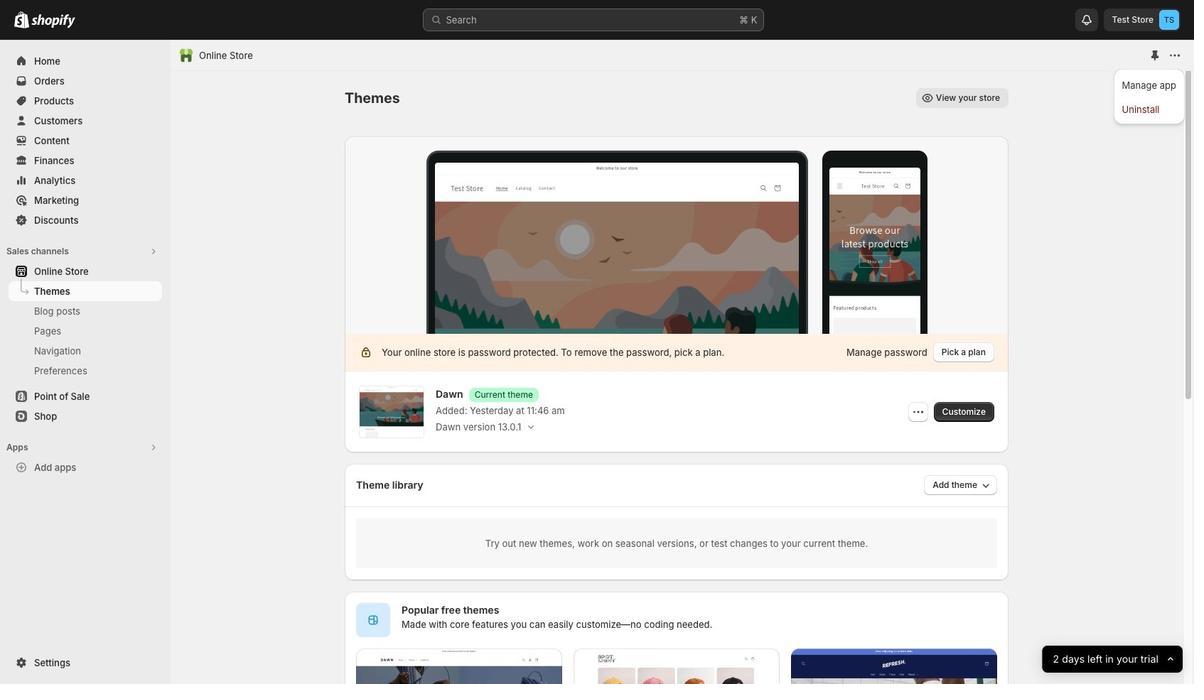 Task type: vqa. For each thing, say whether or not it's contained in the screenshot.
Shopify icon at the left top
yes



Task type: describe. For each thing, give the bounding box(es) containing it.
shopify image
[[31, 14, 75, 28]]



Task type: locate. For each thing, give the bounding box(es) containing it.
online store image
[[179, 48, 193, 63]]

test store image
[[1160, 10, 1180, 30]]

shopify image
[[14, 11, 29, 28]]



